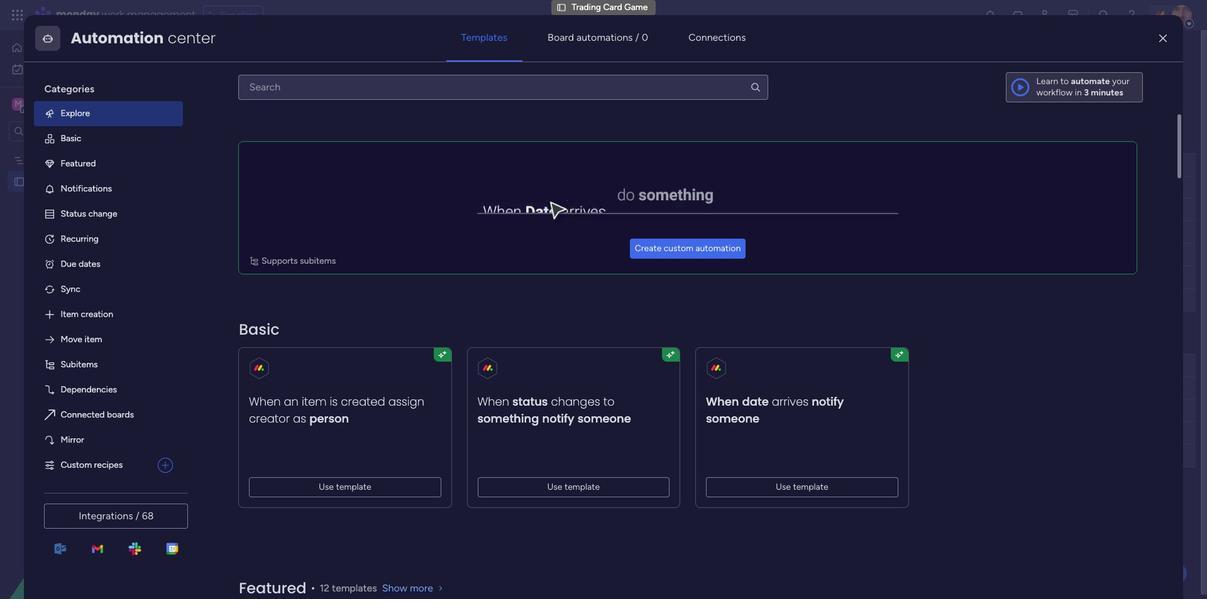 Task type: vqa. For each thing, say whether or not it's contained in the screenshot.
the middle the workspace
no



Task type: locate. For each thing, give the bounding box(es) containing it.
1 21, from the top
[[630, 228, 640, 237]]

plans
[[237, 9, 258, 20]]

12
[[320, 583, 330, 595]]

1 vertical spatial trading card game
[[193, 41, 343, 62]]

trading up main table
[[193, 41, 251, 62]]

0 horizontal spatial featured
[[61, 158, 96, 169]]

nov 21, 2023 up create
[[613, 228, 661, 237]]

and down design
[[286, 228, 300, 238]]

status
[[61, 209, 86, 219]]

0 vertical spatial trading
[[572, 2, 601, 13]]

0 horizontal spatial card
[[61, 176, 80, 187]]

1 use template button from the left
[[249, 478, 441, 498]]

someone down date at the right bottom
[[706, 411, 760, 427]]

tab inside the main table tab list
[[273, 67, 293, 87]]

main inside button
[[215, 71, 234, 82]]

sync
[[61, 284, 80, 295]]

0 horizontal spatial marketing
[[30, 155, 69, 165]]

and
[[306, 182, 320, 193], [300, 205, 315, 216], [286, 228, 300, 238], [279, 250, 294, 261]]

nov down nov 18, 2023
[[613, 228, 628, 237]]

item creation option
[[34, 302, 183, 328]]

board
[[548, 31, 574, 43]]

0 vertical spatial main
[[215, 71, 234, 82]]

3 use template button from the left
[[706, 478, 899, 498]]

when inside when date arrives notify someone
[[706, 394, 739, 410]]

when for when date arrives notify someone
[[706, 394, 739, 410]]

/ left 68 at the left bottom of the page
[[136, 511, 139, 523]]

item 5
[[238, 406, 263, 417]]

0 horizontal spatial basic
[[61, 133, 81, 144]]

supports
[[262, 256, 298, 267]]

1 vertical spatial featured
[[239, 578, 307, 599]]

1 vertical spatial 21,
[[630, 406, 640, 416]]

0 vertical spatial group title field
[[213, 133, 282, 149]]

featured inside option
[[61, 158, 96, 169]]

1 horizontal spatial use template
[[548, 482, 600, 493]]

list box
[[0, 147, 160, 362]]

nov right changes
[[613, 406, 628, 416]]

marketing inside list box
[[30, 155, 69, 165]]

game inside list box
[[82, 176, 106, 187]]

1 horizontal spatial trading
[[193, 41, 251, 62]]

1 vertical spatial group title field
[[213, 334, 282, 350]]

basic inside basic option
[[61, 133, 81, 144]]

notifications image
[[984, 9, 997, 21]]

subitems option
[[34, 353, 183, 378]]

2 horizontal spatial when
[[706, 394, 739, 410]]

nov 21, 2023
[[613, 228, 661, 237], [613, 406, 661, 416]]

1 vertical spatial notify
[[543, 411, 575, 427]]

search everything image
[[1098, 9, 1111, 21]]

2 horizontal spatial use
[[776, 482, 791, 493]]

item down sync
[[61, 309, 79, 320]]

list box containing marketing plan
[[0, 147, 160, 362]]

2 nov from the top
[[613, 228, 628, 237]]

use
[[319, 482, 334, 493], [548, 482, 563, 493], [776, 482, 791, 493]]

marketing down distribution
[[238, 250, 277, 261]]

notify
[[812, 394, 844, 410], [543, 411, 575, 427]]

0 vertical spatial 21,
[[630, 228, 640, 237]]

nov
[[613, 205, 628, 214], [613, 228, 628, 237], [613, 250, 628, 260], [613, 406, 628, 416]]

1 horizontal spatial notify
[[812, 394, 844, 410]]

something
[[478, 411, 539, 427]]

0 vertical spatial basic
[[61, 133, 81, 144]]

item left is
[[302, 394, 327, 410]]

group
[[216, 133, 252, 148], [216, 334, 252, 350]]

main inside workspace selection element
[[29, 98, 51, 110]]

1 use template from the left
[[319, 482, 372, 493]]

Group Title field
[[213, 133, 282, 149], [213, 334, 282, 350]]

/
[[635, 31, 639, 43], [136, 511, 139, 523]]

basic option
[[34, 126, 183, 151]]

lottie animation image
[[0, 473, 160, 600]]

0 vertical spatial game
[[625, 2, 648, 13]]

featured up notifications
[[61, 158, 96, 169]]

templates
[[332, 583, 377, 595]]

automation
[[71, 28, 164, 48]]

audience
[[350, 182, 387, 193]]

marketing
[[30, 155, 69, 165], [238, 250, 277, 261]]

someone inside when date arrives notify someone
[[706, 411, 760, 427]]

notify inside when date arrives notify someone
[[812, 394, 844, 410]]

1 vertical spatial to
[[604, 394, 615, 410]]

option
[[0, 149, 160, 151]]

featured
[[61, 158, 96, 169], [239, 578, 307, 599]]

nov left 16,
[[613, 250, 628, 260]]

card up add view image
[[255, 41, 293, 62]]

use for status
[[548, 482, 563, 493]]

3 when from the left
[[706, 394, 739, 410]]

1 horizontal spatial item
[[302, 394, 327, 410]]

lottie animation element
[[0, 473, 160, 600]]

marketing left 'plan'
[[30, 155, 69, 165]]

workspace
[[53, 98, 103, 110]]

item creation
[[61, 309, 113, 320]]

board automations / 0
[[548, 31, 648, 43]]

1 horizontal spatial /
[[635, 31, 639, 43]]

1 vertical spatial game
[[297, 41, 343, 62]]

group up item 4
[[216, 334, 252, 350]]

to inside when status changes   to something notify someone
[[604, 394, 615, 410]]

2 template from the left
[[565, 482, 600, 493]]

1 someone from the left
[[578, 411, 632, 427]]

2 use template button from the left
[[478, 478, 670, 498]]

when inside 'when an item is created   assign creator as'
[[249, 394, 281, 410]]

3 2023 from the top
[[642, 250, 661, 260]]

add
[[215, 495, 231, 506]]

3 use template from the left
[[776, 482, 829, 493]]

and left target
[[306, 182, 320, 193]]

18,
[[630, 205, 640, 214]]

as
[[293, 411, 307, 427]]

1 horizontal spatial game
[[297, 41, 343, 62]]

basic up 4
[[239, 319, 280, 340]]

0 vertical spatial /
[[635, 31, 639, 43]]

title
[[255, 133, 279, 148], [255, 334, 279, 350]]

2 someone from the left
[[706, 411, 760, 427]]

game up search field
[[297, 41, 343, 62]]

item left the 5
[[238, 406, 256, 417]]

/ left 0
[[635, 31, 639, 43]]

1 horizontal spatial marketing
[[238, 250, 277, 261]]

card down 'plan'
[[61, 176, 80, 187]]

arrives
[[772, 394, 809, 410]]

add new group
[[215, 495, 275, 506]]

2 title from the top
[[255, 334, 279, 350]]

group title field up item 4
[[213, 334, 282, 350]]

group title up market
[[216, 133, 279, 148]]

0 horizontal spatial someone
[[578, 411, 632, 427]]

0 horizontal spatial use template button
[[249, 478, 441, 498]]

1 template from the left
[[336, 482, 372, 493]]

2023
[[642, 205, 661, 214], [642, 228, 661, 237], [642, 250, 661, 260], [642, 406, 661, 416]]

to up workflow
[[1061, 76, 1069, 87]]

item left 4
[[238, 384, 256, 394]]

learn
[[1037, 76, 1059, 87]]

1 when from the left
[[249, 394, 281, 410]]

0 vertical spatial item
[[85, 334, 102, 345]]

trading right public board icon
[[30, 176, 59, 187]]

21, up create
[[630, 228, 640, 237]]

connections button
[[673, 23, 761, 53]]

0 vertical spatial item
[[61, 309, 79, 320]]

0 vertical spatial nov 21, 2023
[[613, 228, 661, 237]]

1 title from the top
[[255, 133, 279, 148]]

1 vertical spatial group title
[[216, 334, 279, 350]]

1 vertical spatial title
[[255, 334, 279, 350]]

notify inside when status changes   to something notify someone
[[543, 411, 575, 427]]

2 group from the top
[[216, 334, 252, 350]]

connections
[[689, 31, 746, 43]]

title up 4
[[255, 334, 279, 350]]

template
[[336, 482, 372, 493], [565, 482, 600, 493], [794, 482, 829, 493]]

card
[[603, 2, 622, 13], [255, 41, 293, 62], [61, 176, 80, 187]]

0 vertical spatial notify
[[812, 394, 844, 410]]

use for date
[[776, 482, 791, 493]]

1 2023 from the top
[[642, 205, 661, 214]]

item for item 4
[[238, 384, 256, 394]]

Search for a column type search field
[[239, 75, 768, 100]]

main right workspace image
[[29, 98, 51, 110]]

4 2023 from the top
[[642, 406, 661, 416]]

categories list box
[[34, 72, 193, 478]]

item right move at bottom left
[[85, 334, 102, 345]]

0 vertical spatial group
[[216, 133, 252, 148]]

connected boards
[[61, 410, 134, 421]]

marketing for marketing plan
[[30, 155, 69, 165]]

item inside item creation option
[[61, 309, 79, 320]]

when inside when status changes   to something notify someone
[[478, 394, 510, 410]]

item inside option
[[85, 334, 102, 345]]

move item option
[[34, 328, 183, 353]]

0 horizontal spatial game
[[82, 176, 106, 187]]

2 use from the left
[[548, 482, 563, 493]]

group title field up market
[[213, 133, 282, 149]]

2 horizontal spatial trading card game
[[572, 2, 648, 13]]

0 horizontal spatial to
[[604, 394, 615, 410]]

1 horizontal spatial use
[[548, 482, 563, 493]]

trading card game up automations
[[572, 2, 648, 13]]

3 template from the left
[[794, 482, 829, 493]]

group up market
[[216, 133, 252, 148]]

use template for date
[[776, 482, 829, 493]]

None search field
[[239, 75, 768, 100]]

2 horizontal spatial game
[[625, 2, 648, 13]]

when for when an item is created   assign creator as
[[249, 394, 281, 410]]

card up automations
[[603, 2, 622, 13]]

help image
[[1126, 9, 1138, 21]]

when date arrives notify someone
[[706, 394, 844, 427]]

0 vertical spatial featured
[[61, 158, 96, 169]]

created
[[341, 394, 386, 410]]

3 use from the left
[[776, 482, 791, 493]]

create custom automation
[[635, 243, 741, 254]]

main for main table
[[215, 71, 234, 82]]

21,
[[630, 228, 640, 237], [630, 406, 640, 416]]

game down 'plan'
[[82, 176, 106, 187]]

1 horizontal spatial template
[[565, 482, 600, 493]]

0 horizontal spatial /
[[136, 511, 139, 523]]

1 vertical spatial item
[[238, 384, 256, 394]]

2 when from the left
[[478, 394, 510, 410]]

2 vertical spatial card
[[61, 176, 80, 187]]

0 vertical spatial marketing
[[30, 155, 69, 165]]

title up market
[[255, 133, 279, 148]]

1 horizontal spatial main
[[215, 71, 234, 82]]

12 templates
[[320, 583, 377, 595]]

21, right changes
[[630, 406, 640, 416]]

basic up 'plan'
[[61, 133, 81, 144]]

1 horizontal spatial someone
[[706, 411, 760, 427]]

subitems
[[300, 256, 336, 267]]

use template button
[[249, 478, 441, 498], [478, 478, 670, 498], [706, 478, 899, 498]]

when for when status changes   to something notify someone
[[478, 394, 510, 410]]

2 horizontal spatial use template
[[776, 482, 829, 493]]

1 vertical spatial item
[[302, 394, 327, 410]]

2 horizontal spatial use template button
[[706, 478, 899, 498]]

trading card game down marketing plan
[[30, 176, 106, 187]]

1 vertical spatial basic
[[239, 319, 280, 340]]

2 vertical spatial game
[[82, 176, 106, 187]]

an
[[284, 394, 299, 410]]

someone down changes
[[578, 411, 632, 427]]

update feed image
[[1012, 9, 1024, 21]]

template for status
[[565, 482, 600, 493]]

0 horizontal spatial use template
[[319, 482, 372, 493]]

categories heading
[[34, 72, 183, 101]]

when left date at the right bottom
[[706, 394, 739, 410]]

setup
[[340, 228, 364, 238]]

and right design
[[300, 205, 315, 216]]

1 vertical spatial main
[[29, 98, 51, 110]]

item for item creation
[[61, 309, 79, 320]]

16,
[[630, 250, 640, 260]]

dates
[[79, 259, 100, 270]]

2 vertical spatial item
[[238, 406, 256, 417]]

1 horizontal spatial use template button
[[478, 478, 670, 498]]

1 vertical spatial nov 21, 2023
[[613, 406, 661, 416]]

basic
[[61, 133, 81, 144], [239, 319, 280, 340]]

home option
[[8, 38, 153, 58]]

featured left 12
[[239, 578, 307, 599]]

0 vertical spatial group title
[[216, 133, 279, 148]]

trading card game up add view image
[[193, 41, 343, 62]]

to right changes
[[604, 394, 615, 410]]

nov left the 18,
[[613, 205, 628, 214]]

your workflow in
[[1037, 76, 1130, 98]]

market research and target audience analysis
[[238, 182, 421, 193]]

mirror
[[61, 435, 84, 446]]

trading
[[572, 2, 601, 13], [193, 41, 251, 62], [30, 176, 59, 187]]

design
[[271, 205, 298, 216]]

1 vertical spatial trading
[[193, 41, 251, 62]]

integrations / 68 button
[[44, 504, 188, 529]]

main left table
[[215, 71, 234, 82]]

workspace selection element
[[12, 97, 105, 113]]

0 horizontal spatial item
[[85, 334, 102, 345]]

nov 21, 2023 right changes
[[613, 406, 661, 416]]

0 horizontal spatial trading card game
[[30, 176, 106, 187]]

learn to automate
[[1037, 76, 1110, 87]]

custom recipes option
[[34, 453, 153, 478]]

2 21, from the top
[[630, 406, 640, 416]]

creation
[[81, 309, 113, 320]]

1 horizontal spatial when
[[478, 394, 510, 410]]

item
[[85, 334, 102, 345], [302, 394, 327, 410]]

notify down changes
[[543, 411, 575, 427]]

0 horizontal spatial notify
[[543, 411, 575, 427]]

2 vertical spatial trading card game
[[30, 176, 106, 187]]

1 group title field from the top
[[213, 133, 282, 149]]

notify right arrives
[[812, 394, 844, 410]]

0 horizontal spatial template
[[336, 482, 372, 493]]

connected
[[61, 410, 105, 421]]

use template
[[319, 482, 372, 493], [548, 482, 600, 493], [776, 482, 829, 493]]

68
[[142, 511, 154, 523]]

Person field
[[457, 359, 490, 373]]

2 vertical spatial trading
[[30, 176, 59, 187]]

market
[[238, 182, 265, 193]]

it
[[569, 204, 575, 215]]

and down distribution and logistics setup
[[279, 250, 294, 261]]

0 horizontal spatial when
[[249, 394, 281, 410]]

marketing and branding campaign
[[238, 250, 373, 261]]

game up 0
[[625, 2, 648, 13]]

0 vertical spatial card
[[603, 2, 622, 13]]

2 horizontal spatial template
[[794, 482, 829, 493]]

due dates
[[61, 259, 100, 270]]

1 use from the left
[[319, 482, 334, 493]]

trading up board automations / 0
[[572, 2, 601, 13]]

1 vertical spatial card
[[255, 41, 293, 62]]

0 horizontal spatial use
[[319, 482, 334, 493]]

0 vertical spatial title
[[255, 133, 279, 148]]

when up creator
[[249, 394, 281, 410]]

1 vertical spatial marketing
[[238, 250, 277, 261]]

collapse image
[[1170, 103, 1180, 113]]

1 vertical spatial group
[[216, 334, 252, 350]]

date
[[743, 394, 769, 410]]

when up something
[[478, 394, 510, 410]]

featured option
[[34, 151, 183, 177]]

when
[[249, 394, 281, 410], [478, 394, 510, 410], [706, 394, 739, 410]]

2 use template from the left
[[548, 482, 600, 493]]

group title up item 4
[[216, 334, 279, 350]]

tab
[[273, 67, 293, 87]]

0 horizontal spatial main
[[29, 98, 51, 110]]

use template button for person
[[249, 478, 441, 498]]

1 horizontal spatial to
[[1061, 76, 1069, 87]]



Task type: describe. For each thing, give the bounding box(es) containing it.
custom
[[664, 243, 694, 254]]

Search field
[[292, 99, 330, 117]]

group
[[252, 495, 275, 506]]

3 nov from the top
[[613, 250, 628, 260]]

show
[[382, 583, 408, 595]]

dependencies
[[61, 385, 117, 395]]

use template button for status
[[478, 478, 670, 498]]

Search in workspace field
[[26, 124, 105, 139]]

center
[[168, 28, 216, 48]]

status change option
[[34, 202, 183, 227]]

0 vertical spatial trading card game
[[572, 2, 648, 13]]

invite members image
[[1040, 9, 1052, 21]]

mirror option
[[34, 428, 183, 453]]

changes
[[552, 394, 601, 410]]

automation
[[696, 243, 741, 254]]

minutes
[[1091, 87, 1124, 98]]

james peterson image
[[1172, 5, 1192, 25]]

move
[[61, 334, 82, 345]]

2 group title field from the top
[[213, 334, 282, 350]]

custom
[[61, 460, 92, 471]]

someone inside when status changes   to something notify someone
[[578, 411, 632, 427]]

subitems
[[61, 360, 98, 370]]

move item
[[61, 334, 102, 345]]

see plans
[[220, 9, 258, 20]]

1 horizontal spatial card
[[255, 41, 293, 62]]

connected boards option
[[34, 403, 183, 428]]

5
[[258, 406, 263, 417]]

main table tab list
[[191, 67, 1182, 87]]

trading card game inside list box
[[30, 176, 106, 187]]

1 nov from the top
[[613, 205, 628, 214]]

2 horizontal spatial card
[[603, 2, 622, 13]]

template for person
[[336, 482, 372, 493]]

monday work management
[[56, 8, 195, 22]]

1 horizontal spatial featured
[[239, 578, 307, 599]]

management
[[127, 8, 195, 22]]

custom recipes
[[61, 460, 123, 471]]

2 horizontal spatial trading
[[572, 2, 601, 13]]

public board image
[[13, 175, 25, 187]]

monday
[[56, 8, 99, 22]]

show more
[[382, 583, 434, 595]]

0 horizontal spatial trading
[[30, 176, 59, 187]]

board automations / 0 button
[[533, 23, 663, 53]]

item 4
[[238, 384, 263, 394]]

add new group button
[[192, 491, 281, 511]]

m
[[14, 99, 22, 109]]

1 horizontal spatial basic
[[239, 319, 280, 340]]

person
[[310, 411, 349, 427]]

3 minutes
[[1084, 87, 1124, 98]]

working on it
[[523, 204, 575, 215]]

status change
[[61, 209, 117, 219]]

2 group title from the top
[[216, 334, 279, 350]]

recipes
[[94, 460, 123, 471]]

use template button for date
[[706, 478, 899, 498]]

target
[[322, 182, 347, 193]]

new
[[233, 495, 250, 506]]

recurring option
[[34, 227, 183, 252]]

supports subitems
[[262, 256, 336, 267]]

due dates option
[[34, 252, 183, 277]]

in
[[1075, 87, 1082, 98]]

sync option
[[34, 277, 183, 302]]

marketing for marketing and branding campaign
[[238, 250, 277, 261]]

development
[[317, 205, 370, 216]]

categories
[[44, 83, 94, 95]]

workflow
[[1037, 87, 1073, 98]]

workspace image
[[12, 97, 25, 111]]

0
[[642, 31, 648, 43]]

template for date
[[794, 482, 829, 493]]

use template for status
[[548, 482, 600, 493]]

explore option
[[34, 101, 183, 126]]

main table button
[[212, 70, 260, 84]]

creator
[[249, 411, 290, 427]]

marketing plan
[[30, 155, 88, 165]]

automations
[[577, 31, 633, 43]]

due
[[61, 259, 76, 270]]

your
[[1112, 76, 1130, 87]]

dependencies option
[[34, 378, 183, 403]]

analysis
[[389, 182, 421, 193]]

nov 18, 2023
[[613, 205, 661, 214]]

notifications
[[61, 184, 112, 194]]

4 nov from the top
[[613, 406, 628, 416]]

trading card game button
[[191, 41, 364, 62]]

create
[[635, 243, 662, 254]]

plan
[[71, 155, 88, 165]]

help
[[1154, 568, 1177, 581]]

1 group title from the top
[[216, 133, 279, 148]]

boards
[[107, 410, 134, 421]]

2 2023 from the top
[[642, 228, 661, 237]]

2 nov 21, 2023 from the top
[[613, 406, 661, 416]]

recurring
[[61, 234, 99, 245]]

notifications option
[[34, 177, 183, 202]]

person
[[460, 361, 487, 371]]

product
[[238, 205, 269, 216]]

explore
[[61, 108, 90, 119]]

item inside 'when an item is created   assign creator as'
[[302, 394, 327, 410]]

1 group from the top
[[216, 133, 252, 148]]

home
[[28, 42, 52, 53]]

main for main workspace
[[29, 98, 51, 110]]

0 vertical spatial to
[[1061, 76, 1069, 87]]

on
[[557, 204, 567, 215]]

is
[[330, 394, 338, 410]]

see plans button
[[203, 6, 264, 25]]

1 nov 21, 2023 from the top
[[613, 228, 661, 237]]

logistics
[[303, 228, 338, 238]]

when status changes   to something notify someone
[[478, 394, 632, 427]]

add view image
[[280, 72, 285, 81]]

distribution and logistics setup
[[238, 228, 364, 238]]

campaign
[[333, 250, 373, 261]]

search image
[[750, 82, 761, 93]]

nov 16, 2023
[[613, 250, 661, 260]]

main workspace
[[29, 98, 103, 110]]

main table
[[215, 71, 257, 82]]

item for item 5
[[238, 406, 256, 417]]

research
[[267, 182, 303, 193]]

monday marketplace image
[[1067, 9, 1080, 21]]

status
[[513, 394, 548, 410]]

use for person
[[319, 482, 334, 493]]

show more link
[[382, 583, 446, 595]]

use template for person
[[319, 482, 372, 493]]

select product image
[[11, 9, 24, 21]]

see
[[220, 9, 235, 20]]

integrations
[[79, 511, 133, 523]]

3
[[1084, 87, 1089, 98]]

help button
[[1143, 564, 1187, 585]]

1 horizontal spatial trading card game
[[193, 41, 343, 62]]

1 vertical spatial /
[[136, 511, 139, 523]]



